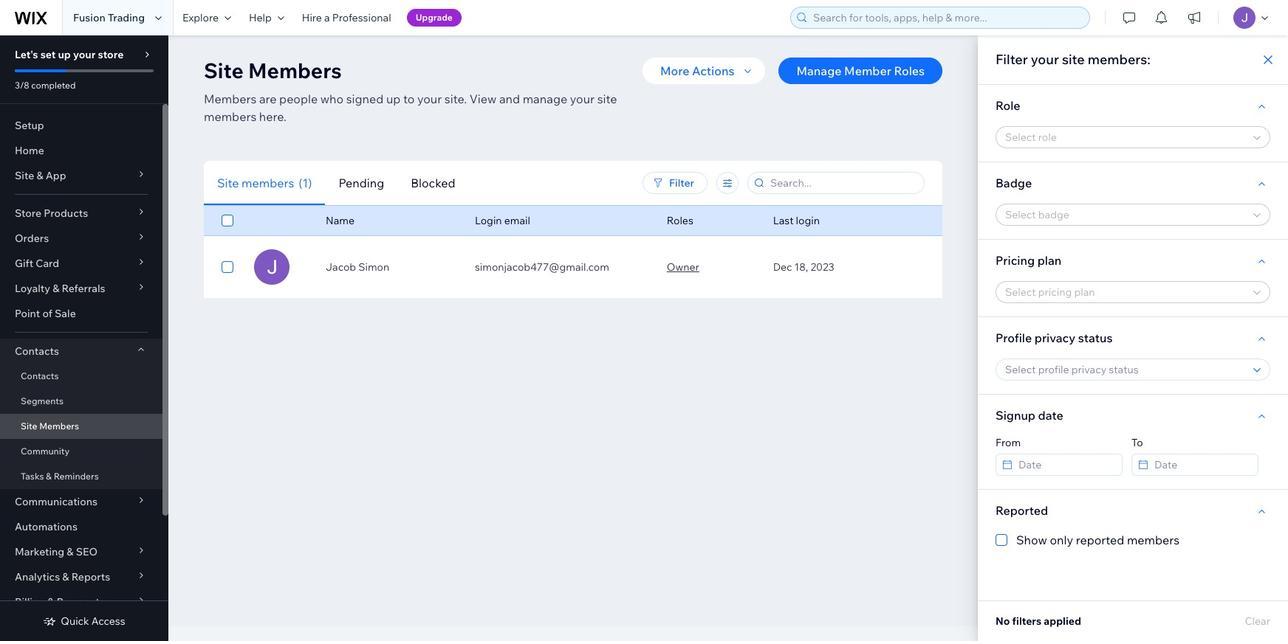 Task type: describe. For each thing, give the bounding box(es) containing it.
site members link
[[0, 414, 162, 439]]

of
[[42, 307, 52, 321]]

marketing
[[15, 546, 64, 559]]

sidebar element
[[0, 35, 168, 642]]

& for analytics
[[62, 571, 69, 584]]

show only reported members
[[1016, 533, 1180, 548]]

home link
[[0, 138, 162, 163]]

your inside sidebar element
[[73, 48, 95, 61]]

signup date
[[996, 408, 1063, 423]]

badge
[[996, 176, 1032, 191]]

last login
[[773, 214, 820, 227]]

quick access button
[[43, 615, 125, 629]]

marketing & seo
[[15, 546, 98, 559]]

date field for to
[[1150, 455, 1253, 476]]

Search for tools, apps, help & more... field
[[809, 7, 1085, 28]]

login
[[475, 214, 502, 227]]

Show only reported members checkbox
[[996, 532, 1270, 550]]

manage member roles
[[797, 64, 925, 78]]

manage
[[523, 92, 567, 106]]

to
[[403, 92, 415, 106]]

members are people who signed up to your site. view and manage your site members here.
[[204, 92, 617, 124]]

billing & payments button
[[0, 590, 162, 615]]

simonjacob477@gmail.com
[[475, 261, 609, 274]]

members inside members are people who signed up to your site. view and manage your site members here.
[[204, 92, 257, 106]]

products
[[44, 207, 88, 220]]

people
[[279, 92, 318, 106]]

hire a professional
[[302, 11, 391, 24]]

members inside site members link
[[39, 421, 79, 432]]

name
[[326, 214, 355, 227]]

site inside tab list
[[217, 175, 239, 190]]

jacob
[[326, 261, 356, 274]]

0 vertical spatial members
[[248, 58, 342, 83]]

seo
[[76, 546, 98, 559]]

& for tasks
[[46, 471, 52, 482]]

segments
[[21, 396, 64, 407]]

signup
[[996, 408, 1035, 423]]

plan
[[1037, 253, 1062, 268]]

pricing plan
[[996, 253, 1062, 268]]

(1)
[[299, 175, 312, 190]]

last
[[773, 214, 794, 227]]

contacts button
[[0, 339, 162, 364]]

payments
[[57, 596, 105, 609]]

communications
[[15, 496, 98, 509]]

app
[[46, 169, 66, 182]]

members inside members are people who signed up to your site. view and manage your site members here.
[[204, 109, 256, 124]]

& for site
[[36, 169, 43, 182]]

card
[[36, 257, 59, 270]]

store products
[[15, 207, 88, 220]]

0 vertical spatial site
[[1062, 51, 1085, 68]]

pending button
[[325, 161, 398, 206]]

more actions button
[[643, 58, 766, 84]]

hire
[[302, 11, 322, 24]]

set
[[40, 48, 56, 61]]

filter your site members:
[[996, 51, 1151, 68]]

login email
[[475, 214, 530, 227]]

completed
[[31, 80, 76, 91]]

18,
[[794, 261, 808, 274]]

orders
[[15, 232, 49, 245]]

filter button
[[643, 172, 708, 194]]

profile
[[996, 331, 1032, 346]]

manage
[[797, 64, 842, 78]]

profile privacy status
[[996, 331, 1113, 346]]

automations
[[15, 521, 77, 534]]

help
[[249, 11, 272, 24]]

let's set up your store
[[15, 48, 124, 61]]

only
[[1050, 533, 1073, 548]]

blocked
[[411, 175, 455, 190]]

0 vertical spatial site members
[[204, 58, 342, 83]]

billing & payments
[[15, 596, 105, 609]]

member
[[844, 64, 891, 78]]

1 vertical spatial roles
[[667, 214, 693, 227]]

Select pricing plan field
[[1001, 282, 1249, 303]]

contacts for contacts "link"
[[21, 371, 59, 382]]

explore
[[182, 11, 219, 24]]

Select badge field
[[1001, 205, 1249, 225]]

reported
[[996, 504, 1048, 518]]

upgrade
[[416, 12, 453, 23]]

to
[[1132, 437, 1143, 450]]

filter for filter
[[669, 177, 694, 190]]

who
[[320, 92, 344, 106]]

segments link
[[0, 389, 162, 414]]

blocked button
[[398, 161, 469, 206]]

more
[[660, 64, 689, 78]]

& for billing
[[47, 596, 54, 609]]

2023
[[811, 261, 834, 274]]

email
[[504, 214, 530, 227]]

marketing & seo button
[[0, 540, 162, 565]]

analytics & reports
[[15, 571, 110, 584]]

site inside popup button
[[15, 169, 34, 182]]

filter for filter your site members:
[[996, 51, 1028, 68]]

hire a professional link
[[293, 0, 400, 35]]

dec
[[773, 261, 792, 274]]

quick
[[61, 615, 89, 629]]

fusion trading
[[73, 11, 145, 24]]

applied
[[1044, 615, 1081, 629]]

upgrade button
[[407, 9, 462, 27]]

gift
[[15, 257, 33, 270]]

dec 18, 2023
[[773, 261, 834, 274]]

no
[[996, 615, 1010, 629]]



Task type: locate. For each thing, give the bounding box(es) containing it.
1 horizontal spatial filter
[[996, 51, 1028, 68]]

status
[[1078, 331, 1113, 346]]

contacts down point of sale
[[15, 345, 59, 358]]

1 horizontal spatial date field
[[1150, 455, 1253, 476]]

loyalty
[[15, 282, 50, 295]]

site members up community
[[21, 421, 79, 432]]

roles right the member
[[894, 64, 925, 78]]

1 vertical spatial members
[[242, 175, 294, 190]]

site members up the are
[[204, 58, 342, 83]]

actions
[[692, 64, 734, 78]]

from
[[996, 437, 1021, 450]]

0 vertical spatial contacts
[[15, 345, 59, 358]]

site & app button
[[0, 163, 162, 188]]

tab list containing site members
[[204, 161, 566, 206]]

2 vertical spatial members
[[39, 421, 79, 432]]

contacts inside contacts popup button
[[15, 345, 59, 358]]

& for loyalty
[[53, 282, 59, 295]]

members left (1)
[[242, 175, 294, 190]]

up inside members are people who signed up to your site. view and manage your site members here.
[[386, 92, 401, 106]]

1 vertical spatial up
[[386, 92, 401, 106]]

1 horizontal spatial site
[[1062, 51, 1085, 68]]

members right reported
[[1127, 533, 1180, 548]]

3/8
[[15, 80, 29, 91]]

signed
[[346, 92, 384, 106]]

analytics & reports button
[[0, 565, 162, 590]]

sale
[[55, 307, 76, 321]]

site members inside sidebar element
[[21, 421, 79, 432]]

orders button
[[0, 226, 162, 251]]

setup link
[[0, 113, 162, 138]]

home
[[15, 144, 44, 157]]

are
[[259, 92, 277, 106]]

point of sale link
[[0, 301, 162, 326]]

privacy
[[1035, 331, 1075, 346]]

site
[[204, 58, 244, 83], [15, 169, 34, 182], [217, 175, 239, 190], [21, 421, 37, 432]]

& left the seo at the left
[[67, 546, 74, 559]]

members left here.
[[204, 109, 256, 124]]

1 horizontal spatial roles
[[894, 64, 925, 78]]

contacts inside contacts "link"
[[21, 371, 59, 382]]

0 vertical spatial filter
[[996, 51, 1028, 68]]

and
[[499, 92, 520, 106]]

jacob simon image
[[254, 250, 289, 285]]

trading
[[108, 11, 145, 24]]

let's
[[15, 48, 38, 61]]

members:
[[1088, 51, 1151, 68]]

1 horizontal spatial site members
[[204, 58, 342, 83]]

help button
[[240, 0, 293, 35]]

0 horizontal spatial date field
[[1014, 455, 1117, 476]]

& right loyalty
[[53, 282, 59, 295]]

members inside "option"
[[1127, 533, 1180, 548]]

& left app
[[36, 169, 43, 182]]

1 vertical spatial members
[[204, 92, 257, 106]]

1 vertical spatial filter
[[669, 177, 694, 190]]

Select role field
[[1001, 127, 1249, 148]]

members up people at top left
[[248, 58, 342, 83]]

1 vertical spatial site members
[[21, 421, 79, 432]]

Search... field
[[766, 173, 920, 194]]

role
[[996, 98, 1020, 113]]

community link
[[0, 439, 162, 465]]

site & app
[[15, 169, 66, 182]]

here.
[[259, 109, 287, 124]]

& for marketing
[[67, 546, 74, 559]]

& right billing
[[47, 596, 54, 609]]

a
[[324, 11, 330, 24]]

analytics
[[15, 571, 60, 584]]

Date field
[[1014, 455, 1117, 476], [1150, 455, 1253, 476]]

up right set
[[58, 48, 71, 61]]

0 vertical spatial roles
[[894, 64, 925, 78]]

0 horizontal spatial up
[[58, 48, 71, 61]]

contacts for contacts popup button
[[15, 345, 59, 358]]

loyalty & referrals button
[[0, 276, 162, 301]]

0 horizontal spatial site members
[[21, 421, 79, 432]]

no filters applied
[[996, 615, 1081, 629]]

up left to
[[386, 92, 401, 106]]

gift card
[[15, 257, 59, 270]]

show
[[1016, 533, 1047, 548]]

store
[[98, 48, 124, 61]]

site
[[1062, 51, 1085, 68], [597, 92, 617, 106]]

reported
[[1076, 533, 1124, 548]]

0 horizontal spatial site
[[597, 92, 617, 106]]

fusion
[[73, 11, 105, 24]]

1 date field from the left
[[1014, 455, 1117, 476]]

site inside members are people who signed up to your site. view and manage your site members here.
[[597, 92, 617, 106]]

billing
[[15, 596, 45, 609]]

0 horizontal spatial filter
[[669, 177, 694, 190]]

manage member roles button
[[779, 58, 942, 84]]

site members
[[204, 58, 342, 83], [21, 421, 79, 432]]

None checkbox
[[222, 212, 233, 230], [222, 259, 233, 276], [222, 212, 233, 230], [222, 259, 233, 276]]

members inside tab list
[[242, 175, 294, 190]]

2 vertical spatial members
[[1127, 533, 1180, 548]]

0 vertical spatial up
[[58, 48, 71, 61]]

communications button
[[0, 490, 162, 515]]

date
[[1038, 408, 1063, 423]]

Select profile privacy status field
[[1001, 360, 1249, 380]]

contacts
[[15, 345, 59, 358], [21, 371, 59, 382]]

tasks & reminders link
[[0, 465, 162, 490]]

up inside sidebar element
[[58, 48, 71, 61]]

& inside popup button
[[62, 571, 69, 584]]

2 date field from the left
[[1150, 455, 1253, 476]]

& left reports
[[62, 571, 69, 584]]

3/8 completed
[[15, 80, 76, 91]]

filter inside filter "button"
[[669, 177, 694, 190]]

pricing
[[996, 253, 1035, 268]]

0 horizontal spatial roles
[[667, 214, 693, 227]]

gift card button
[[0, 251, 162, 276]]

contacts link
[[0, 364, 162, 389]]

tab list
[[204, 161, 566, 206]]

contacts up segments
[[21, 371, 59, 382]]

tasks
[[21, 471, 44, 482]]

members up community
[[39, 421, 79, 432]]

point
[[15, 307, 40, 321]]

&
[[36, 169, 43, 182], [53, 282, 59, 295], [46, 471, 52, 482], [67, 546, 74, 559], [62, 571, 69, 584], [47, 596, 54, 609]]

site left members:
[[1062, 51, 1085, 68]]

community
[[21, 446, 70, 457]]

& right tasks on the left of page
[[46, 471, 52, 482]]

date field for from
[[1014, 455, 1117, 476]]

store
[[15, 207, 41, 220]]

1 horizontal spatial up
[[386, 92, 401, 106]]

simon
[[358, 261, 389, 274]]

filters
[[1012, 615, 1042, 629]]

roles down filter "button"
[[667, 214, 693, 227]]

roles inside manage member roles "button"
[[894, 64, 925, 78]]

loyalty & referrals
[[15, 282, 105, 295]]

members left the are
[[204, 92, 257, 106]]

access
[[91, 615, 125, 629]]

more actions
[[660, 64, 734, 78]]

view
[[470, 92, 497, 106]]

automations link
[[0, 515, 162, 540]]

login
[[796, 214, 820, 227]]

site.
[[444, 92, 467, 106]]

site right manage at the top left
[[597, 92, 617, 106]]

0 vertical spatial members
[[204, 109, 256, 124]]

filter
[[996, 51, 1028, 68], [669, 177, 694, 190]]

& inside dropdown button
[[53, 282, 59, 295]]

up
[[58, 48, 71, 61], [386, 92, 401, 106]]

members
[[204, 109, 256, 124], [242, 175, 294, 190], [1127, 533, 1180, 548]]

1 vertical spatial site
[[597, 92, 617, 106]]

reminders
[[54, 471, 99, 482]]

1 vertical spatial contacts
[[21, 371, 59, 382]]



Task type: vqa. For each thing, say whether or not it's contained in the screenshot.
business in MANAGE YOUR BUSINESS FROM YOUR MOBILE, CHAT WITH VISITORS & MORE.
no



